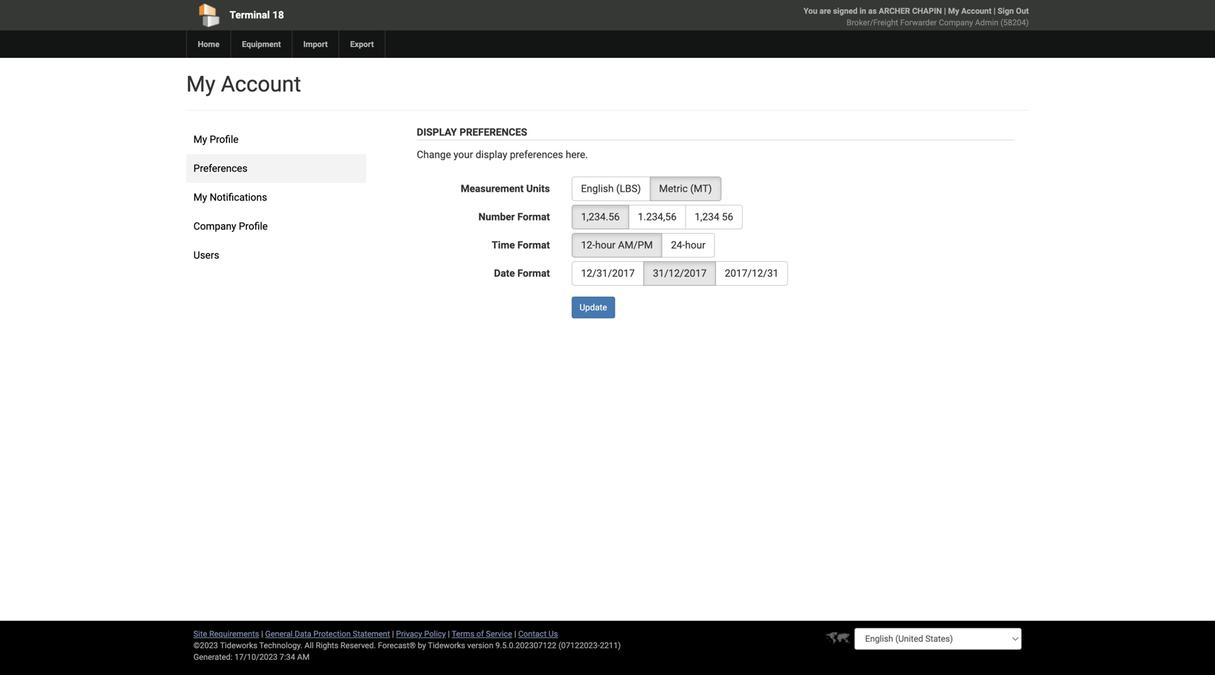 Task type: locate. For each thing, give the bounding box(es) containing it.
units
[[527, 183, 550, 195]]

preferences
[[460, 126, 528, 138], [194, 162, 248, 174]]

my for my profile
[[194, 134, 207, 145]]

format for time format
[[518, 239, 550, 251]]

format for date format
[[518, 267, 550, 279]]

2 hour from the left
[[686, 239, 706, 251]]

users
[[194, 249, 219, 261]]

you are signed in as archer chapin | my account | sign out broker/freight forwarder company admin (58204)
[[804, 6, 1029, 27]]

0 horizontal spatial company
[[194, 220, 236, 232]]

account up admin
[[962, 6, 992, 16]]

1 vertical spatial preferences
[[194, 162, 248, 174]]

1 vertical spatial format
[[518, 239, 550, 251]]

| left sign
[[994, 6, 996, 16]]

1 hour from the left
[[596, 239, 616, 251]]

2 vertical spatial format
[[518, 267, 550, 279]]

0 vertical spatial preferences
[[460, 126, 528, 138]]

1 horizontal spatial company
[[939, 18, 974, 27]]

equipment
[[242, 39, 281, 49]]

export
[[350, 39, 374, 49]]

1 horizontal spatial profile
[[239, 220, 268, 232]]

company profile
[[194, 220, 268, 232]]

service
[[486, 629, 513, 639]]

profile for company profile
[[239, 220, 268, 232]]

my profile
[[194, 134, 239, 145]]

privacy
[[396, 629, 422, 639]]

generated:
[[194, 652, 233, 662]]

company down 'my account' link
[[939, 18, 974, 27]]

profile for my profile
[[210, 134, 239, 145]]

0 horizontal spatial profile
[[210, 134, 239, 145]]

company
[[939, 18, 974, 27], [194, 220, 236, 232]]

2 format from the top
[[518, 239, 550, 251]]

measurement units
[[461, 183, 550, 195]]

account down equipment link
[[221, 71, 301, 97]]

hour down 1,234 in the top of the page
[[686, 239, 706, 251]]

display preferences
[[417, 126, 528, 138]]

statement
[[353, 629, 390, 639]]

account
[[962, 6, 992, 16], [221, 71, 301, 97]]

24-
[[671, 239, 686, 251]]

17/10/2023
[[235, 652, 278, 662]]

my account link
[[949, 6, 992, 16]]

31/12/2017
[[653, 267, 707, 279]]

archer
[[879, 6, 911, 16]]

format
[[518, 211, 550, 223], [518, 239, 550, 251], [518, 267, 550, 279]]

| left general
[[261, 629, 263, 639]]

site requirements | general data protection statement | privacy policy | terms of service | contact us ©2023 tideworks technology. all rights reserved. forecast® by tideworks version 9.5.0.202307122 (07122023-2211) generated: 17/10/2023 7:34 am
[[194, 629, 621, 662]]

2017/12/31
[[725, 267, 779, 279]]

time
[[492, 239, 515, 251]]

1 vertical spatial company
[[194, 220, 236, 232]]

| up forecast®
[[392, 629, 394, 639]]

| up tideworks
[[448, 629, 450, 639]]

my for my account
[[186, 71, 216, 97]]

1 format from the top
[[518, 211, 550, 223]]

terms
[[452, 629, 475, 639]]

my right the chapin
[[949, 6, 960, 16]]

my up my notifications
[[194, 134, 207, 145]]

policy
[[424, 629, 446, 639]]

broker/freight
[[847, 18, 899, 27]]

0 vertical spatial company
[[939, 18, 974, 27]]

| up 9.5.0.202307122
[[515, 629, 517, 639]]

my down home link
[[186, 71, 216, 97]]

18
[[273, 9, 284, 21]]

my for my notifications
[[194, 191, 207, 203]]

2211)
[[600, 641, 621, 650]]

profile
[[210, 134, 239, 145], [239, 220, 268, 232]]

0 vertical spatial profile
[[210, 134, 239, 145]]

as
[[869, 6, 877, 16]]

hour for 12-
[[596, 239, 616, 251]]

3 format from the top
[[518, 267, 550, 279]]

my left notifications
[[194, 191, 207, 203]]

format down units
[[518, 211, 550, 223]]

56
[[722, 211, 734, 223]]

12-
[[581, 239, 596, 251]]

1 horizontal spatial account
[[962, 6, 992, 16]]

company up users
[[194, 220, 236, 232]]

contact us link
[[519, 629, 558, 639]]

date format
[[494, 267, 550, 279]]

sign
[[998, 6, 1015, 16]]

| right the chapin
[[945, 6, 947, 16]]

format right date
[[518, 267, 550, 279]]

profile down notifications
[[239, 220, 268, 232]]

privacy policy link
[[396, 629, 446, 639]]

hour
[[596, 239, 616, 251], [686, 239, 706, 251]]

preferences up display
[[460, 126, 528, 138]]

version
[[468, 641, 494, 650]]

|
[[945, 6, 947, 16], [994, 6, 996, 16], [261, 629, 263, 639], [392, 629, 394, 639], [448, 629, 450, 639], [515, 629, 517, 639]]

site requirements link
[[194, 629, 259, 639]]

format right time
[[518, 239, 550, 251]]

profile up my notifications
[[210, 134, 239, 145]]

display
[[417, 126, 457, 138]]

1 vertical spatial profile
[[239, 220, 268, 232]]

update
[[580, 303, 607, 313]]

1 horizontal spatial hour
[[686, 239, 706, 251]]

0 vertical spatial format
[[518, 211, 550, 223]]

home
[[198, 39, 220, 49]]

signed
[[834, 6, 858, 16]]

0 horizontal spatial account
[[221, 71, 301, 97]]

my account
[[186, 71, 301, 97]]

0 horizontal spatial hour
[[596, 239, 616, 251]]

preferences down my profile
[[194, 162, 248, 174]]

number format
[[479, 211, 550, 223]]

0 vertical spatial account
[[962, 6, 992, 16]]

change your display preferences here.
[[417, 149, 588, 161]]

you
[[804, 6, 818, 16]]

metric
[[659, 183, 688, 195]]

hour up 12/31/2017
[[596, 239, 616, 251]]

rights
[[316, 641, 339, 650]]

number
[[479, 211, 515, 223]]

0 horizontal spatial preferences
[[194, 162, 248, 174]]



Task type: describe. For each thing, give the bounding box(es) containing it.
protection
[[314, 629, 351, 639]]

my notifications
[[194, 191, 267, 203]]

1.234,56
[[638, 211, 677, 223]]

import
[[304, 39, 328, 49]]

am/pm
[[618, 239, 653, 251]]

requirements
[[209, 629, 259, 639]]

general data protection statement link
[[265, 629, 390, 639]]

general
[[265, 629, 293, 639]]

forecast®
[[378, 641, 416, 650]]

of
[[477, 629, 484, 639]]

forwarder
[[901, 18, 937, 27]]

hour for 24-
[[686, 239, 706, 251]]

are
[[820, 6, 832, 16]]

tideworks
[[428, 641, 466, 650]]

measurement
[[461, 183, 524, 195]]

english (lbs)
[[581, 183, 641, 195]]

by
[[418, 641, 426, 650]]

my inside the you are signed in as archer chapin | my account | sign out broker/freight forwarder company admin (58204)
[[949, 6, 960, 16]]

24-hour
[[671, 239, 706, 251]]

7:34
[[280, 652, 295, 662]]

your
[[454, 149, 473, 161]]

terminal
[[230, 9, 270, 21]]

technology.
[[259, 641, 303, 650]]

change
[[417, 149, 451, 161]]

home link
[[186, 30, 231, 58]]

date
[[494, 267, 515, 279]]

equipment link
[[231, 30, 292, 58]]

1,234 56
[[695, 211, 734, 223]]

out
[[1017, 6, 1029, 16]]

metric (mt)
[[659, 183, 712, 195]]

import link
[[292, 30, 339, 58]]

reserved.
[[341, 641, 376, 650]]

1 horizontal spatial preferences
[[460, 126, 528, 138]]

data
[[295, 629, 312, 639]]

terms of service link
[[452, 629, 513, 639]]

account inside the you are signed in as archer chapin | my account | sign out broker/freight forwarder company admin (58204)
[[962, 6, 992, 16]]

format for number format
[[518, 211, 550, 223]]

english
[[581, 183, 614, 195]]

time format
[[492, 239, 550, 251]]

(07122023-
[[559, 641, 600, 650]]

display
[[476, 149, 508, 161]]

contact
[[519, 629, 547, 639]]

all
[[305, 641, 314, 650]]

admin
[[976, 18, 999, 27]]

in
[[860, 6, 867, 16]]

1 vertical spatial account
[[221, 71, 301, 97]]

12/31/2017
[[581, 267, 635, 279]]

12-hour am/pm
[[581, 239, 653, 251]]

here.
[[566, 149, 588, 161]]

export link
[[339, 30, 385, 58]]

9.5.0.202307122
[[496, 641, 557, 650]]

us
[[549, 629, 558, 639]]

company inside the you are signed in as archer chapin | my account | sign out broker/freight forwarder company admin (58204)
[[939, 18, 974, 27]]

©2023 tideworks
[[194, 641, 258, 650]]

(mt)
[[691, 183, 712, 195]]

chapin
[[913, 6, 943, 16]]

site
[[194, 629, 207, 639]]

sign out link
[[998, 6, 1029, 16]]

(lbs)
[[617, 183, 641, 195]]

terminal 18 link
[[186, 0, 525, 30]]

update button
[[572, 297, 615, 318]]

notifications
[[210, 191, 267, 203]]

1,234.56
[[581, 211, 620, 223]]

preferences
[[510, 149, 564, 161]]

(58204)
[[1001, 18, 1029, 27]]

am
[[297, 652, 310, 662]]

terminal 18
[[230, 9, 284, 21]]

1,234
[[695, 211, 720, 223]]



Task type: vqa. For each thing, say whether or not it's contained in the screenshot.
7:34
yes



